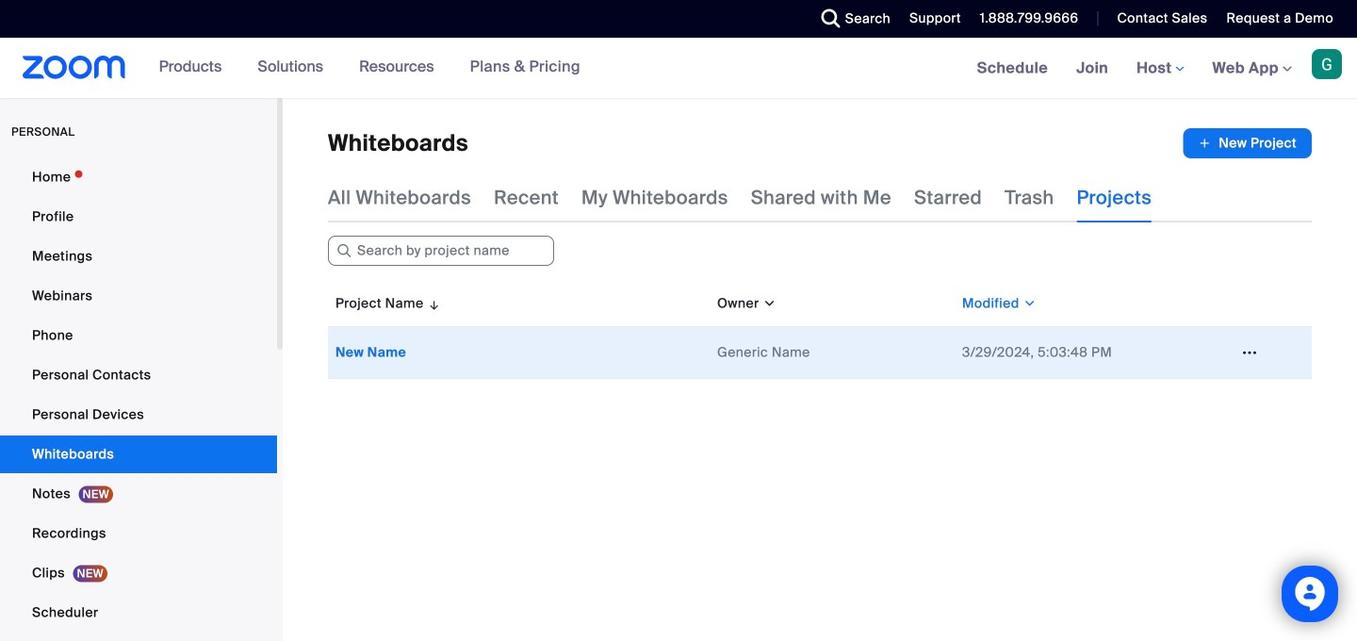 Task type: describe. For each thing, give the bounding box(es) containing it.
down image
[[760, 294, 777, 313]]

meetings navigation
[[963, 38, 1358, 99]]

tabs of all whiteboard page tab list
[[328, 174, 1152, 223]]

zoom logo image
[[23, 56, 126, 79]]

add image
[[1199, 134, 1212, 153]]



Task type: locate. For each thing, give the bounding box(es) containing it.
application
[[328, 281, 1313, 379]]

Search text field
[[328, 236, 554, 266]]

product information navigation
[[145, 38, 595, 98]]

edit project image
[[1235, 344, 1265, 361]]

arrow down image
[[424, 292, 441, 315]]

banner
[[0, 38, 1358, 99]]

profile picture image
[[1313, 49, 1343, 79]]

personal menu menu
[[0, 158, 277, 641]]



Task type: vqa. For each thing, say whether or not it's contained in the screenshot.
Pricing
no



